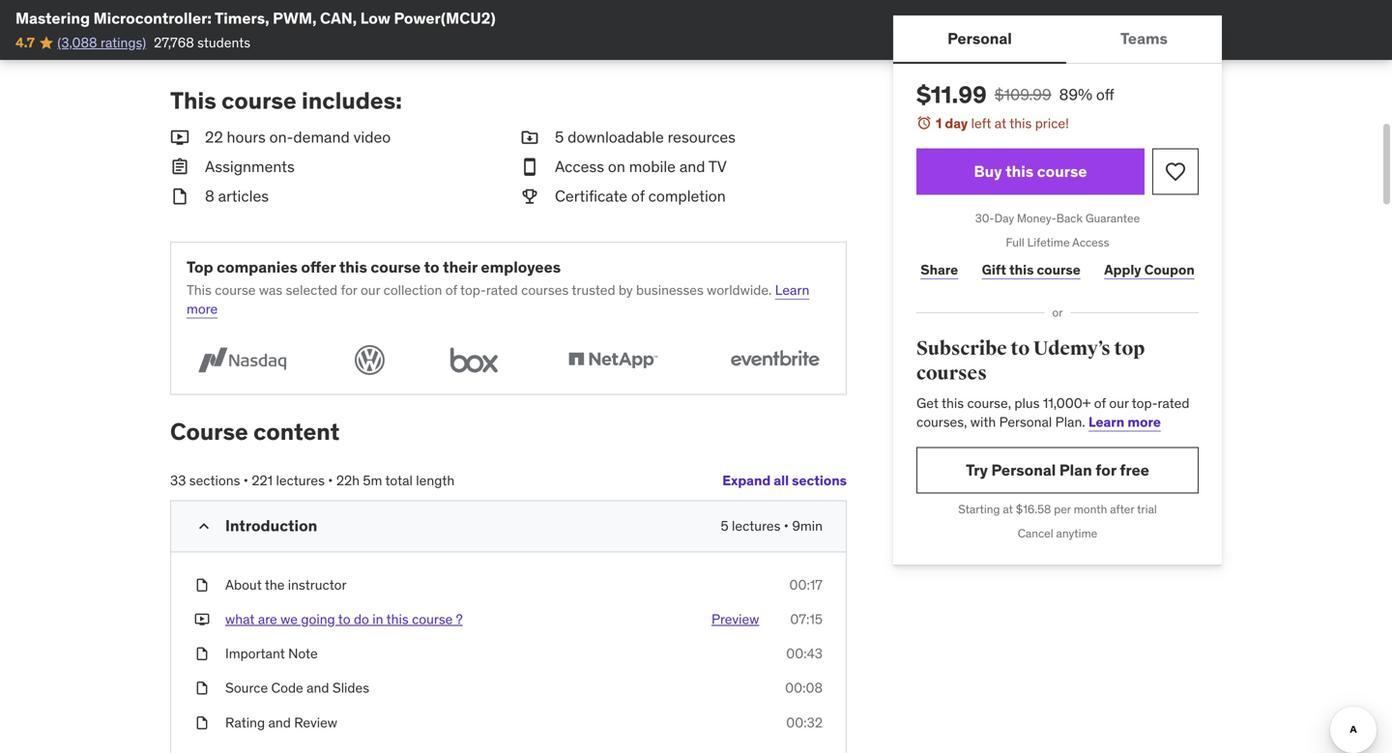 Task type: describe. For each thing, give the bounding box(es) containing it.
00:32
[[787, 714, 823, 732]]

source code and slides
[[225, 680, 370, 697]]

coupon
[[1145, 261, 1195, 278]]

• for 5
[[784, 517, 789, 535]]

course inside gift this course link
[[1037, 261, 1081, 278]]

instructor
[[288, 576, 347, 594]]

4.7
[[15, 34, 35, 51]]

0 vertical spatial of
[[632, 186, 645, 206]]

about the instructor
[[225, 576, 347, 594]]

apply coupon
[[1105, 261, 1195, 278]]

guarantee
[[1086, 211, 1141, 226]]

do
[[354, 611, 369, 628]]

power(mcu2)
[[394, 8, 496, 28]]

important
[[225, 645, 285, 663]]

1 day left at this price!
[[936, 115, 1070, 132]]

apply
[[1105, 261, 1142, 278]]

timers,
[[215, 8, 270, 28]]

sections inside dropdown button
[[792, 472, 847, 489]]

on
[[608, 157, 626, 176]]

22 hours on-demand video
[[205, 127, 391, 147]]

this course was selected for our collection of top-rated courses trusted by businesses worldwide.
[[187, 281, 772, 299]]

5 downloadable resources
[[555, 127, 736, 147]]

buy
[[975, 162, 1003, 181]]

22
[[205, 127, 223, 147]]

subscribe
[[917, 337, 1008, 361]]

small image for 22 hours on-demand video
[[170, 127, 190, 148]]

0 vertical spatial access
[[555, 157, 605, 176]]

plan
[[1060, 460, 1093, 480]]

completion
[[649, 186, 726, 206]]

rated inside get this course, plus 11,000+ of our top-rated courses, with personal plan.
[[1158, 394, 1190, 412]]

what are we going to do in this course ?
[[225, 611, 463, 628]]

0 vertical spatial lectures
[[276, 472, 325, 490]]

per
[[1055, 502, 1072, 517]]

plan.
[[1056, 413, 1086, 431]]

xsmall image
[[194, 610, 210, 629]]

learn for top companies offer this course to their employees
[[776, 281, 810, 299]]

employees
[[481, 258, 561, 277]]

top companies offer this course to their employees
[[187, 258, 561, 277]]

going
[[301, 611, 335, 628]]

after
[[1111, 502, 1135, 517]]

ratings)
[[101, 34, 146, 51]]

collection
[[384, 281, 442, 299]]

courses inside subscribe to udemy's top courses
[[917, 362, 988, 386]]

certificate of completion
[[555, 186, 726, 206]]

hours
[[227, 127, 266, 147]]

this for this course includes:
[[170, 86, 216, 115]]

top
[[187, 258, 213, 277]]

courses,
[[917, 413, 968, 431]]

what are we going to do in this course ? button
[[225, 610, 463, 629]]

xsmall image for rating
[[194, 714, 210, 733]]

this right gift
[[1010, 261, 1034, 278]]

personal inside button
[[948, 28, 1013, 48]]

$109.99
[[995, 85, 1052, 104]]

small image for 8 articles
[[170, 186, 190, 207]]

at inside starting at $16.58 per month after trial cancel anytime
[[1003, 502, 1014, 517]]

all
[[774, 472, 789, 489]]

get
[[917, 394, 939, 412]]

9min
[[793, 517, 823, 535]]

0 vertical spatial for
[[341, 281, 358, 299]]

learn more link for subscribe to udemy's top courses
[[1089, 413, 1162, 431]]

small image for assignments
[[170, 156, 190, 178]]

what
[[225, 611, 255, 628]]

$11.99
[[917, 80, 987, 109]]

source
[[225, 680, 268, 697]]

in
[[373, 611, 384, 628]]

22h 5m
[[336, 472, 382, 490]]

gift this course
[[982, 261, 1081, 278]]

left
[[972, 115, 992, 132]]

0 vertical spatial rated
[[486, 281, 518, 299]]

lifetime
[[1028, 235, 1070, 250]]

top- inside get this course, plus 11,000+ of our top-rated courses, with personal plan.
[[1132, 394, 1158, 412]]

1 vertical spatial for
[[1096, 460, 1117, 480]]

gift
[[982, 261, 1007, 278]]

important note
[[225, 645, 318, 663]]

code
[[271, 680, 303, 697]]

share button
[[917, 251, 963, 289]]

downloadable
[[568, 127, 664, 147]]

microcontroller:
[[93, 8, 212, 28]]

slides
[[333, 680, 370, 697]]

tv
[[709, 157, 727, 176]]

30-day money-back guarantee full lifetime access
[[976, 211, 1141, 250]]

price!
[[1036, 115, 1070, 132]]

plus
[[1015, 394, 1040, 412]]

box image
[[442, 342, 507, 379]]

course up the hours
[[222, 86, 297, 115]]

our inside get this course, plus 11,000+ of our top-rated courses, with personal plan.
[[1110, 394, 1129, 412]]

small image for certificate of completion
[[520, 186, 540, 207]]

0 horizontal spatial top-
[[460, 281, 486, 299]]

subscribe to udemy's top courses
[[917, 337, 1146, 386]]

30-
[[976, 211, 995, 226]]

content
[[254, 417, 340, 447]]

this course includes:
[[170, 86, 402, 115]]

this down $109.99
[[1010, 115, 1032, 132]]

course
[[170, 417, 248, 447]]

27,768 students
[[154, 34, 251, 51]]

rating and review
[[225, 714, 338, 732]]

introduction
[[225, 516, 318, 536]]

are
[[258, 611, 277, 628]]

more for subscribe to udemy's top courses
[[1128, 413, 1162, 431]]

businesses
[[637, 281, 704, 299]]

teams button
[[1067, 15, 1223, 62]]

to inside button
[[338, 611, 351, 628]]

89%
[[1060, 85, 1093, 104]]

money-
[[1018, 211, 1057, 226]]

(3,088
[[57, 34, 97, 51]]

selected
[[286, 281, 338, 299]]

wishlist image
[[1165, 160, 1188, 183]]

off
[[1097, 85, 1115, 104]]

8
[[205, 186, 215, 206]]

day
[[945, 115, 969, 132]]

more for top companies offer this course to their employees
[[187, 300, 218, 318]]

about
[[225, 576, 262, 594]]

1
[[936, 115, 942, 132]]



Task type: vqa. For each thing, say whether or not it's contained in the screenshot.
the bottom Learn
yes



Task type: locate. For each thing, give the bounding box(es) containing it.
5 left downloadable
[[555, 127, 564, 147]]

course
[[222, 86, 297, 115], [1038, 162, 1088, 181], [371, 258, 421, 277], [1037, 261, 1081, 278], [215, 281, 256, 299], [412, 611, 453, 628]]

at
[[995, 115, 1007, 132], [1003, 502, 1014, 517]]

1 vertical spatial 5
[[721, 517, 729, 535]]

the
[[265, 576, 285, 594]]

to left do
[[338, 611, 351, 628]]

xsmall image for source
[[194, 679, 210, 698]]

1 horizontal spatial learn
[[1089, 413, 1125, 431]]

(3,088 ratings)
[[57, 34, 146, 51]]

5
[[555, 127, 564, 147], [721, 517, 729, 535]]

of down access on mobile and tv
[[632, 186, 645, 206]]

1 horizontal spatial learn more link
[[1089, 413, 1162, 431]]

1 horizontal spatial access
[[1073, 235, 1110, 250]]

1 vertical spatial this
[[187, 281, 212, 299]]

0 horizontal spatial access
[[555, 157, 605, 176]]

1 vertical spatial and
[[307, 680, 329, 697]]

more up free
[[1128, 413, 1162, 431]]

try personal plan for free link
[[917, 447, 1199, 494]]

0 vertical spatial 5
[[555, 127, 564, 147]]

tab list
[[894, 15, 1223, 64]]

for left free
[[1096, 460, 1117, 480]]

can,
[[320, 8, 357, 28]]

for down top companies offer this course to their employees
[[341, 281, 358, 299]]

netapp image
[[558, 342, 669, 379]]

small image left on
[[520, 156, 540, 178]]

demand
[[293, 127, 350, 147]]

0 horizontal spatial of
[[446, 281, 457, 299]]

xsmall image left source
[[194, 679, 210, 698]]

2 horizontal spatial to
[[1011, 337, 1030, 361]]

to inside subscribe to udemy's top courses
[[1011, 337, 1030, 361]]

and left tv
[[680, 157, 706, 176]]

gift this course link
[[978, 251, 1085, 289]]

xsmall image for important
[[194, 645, 210, 664]]

and right rating
[[268, 714, 291, 732]]

0 horizontal spatial our
[[361, 281, 380, 299]]

0 vertical spatial more
[[187, 300, 218, 318]]

by
[[619, 281, 633, 299]]

this for this course was selected for our collection of top-rated courses trusted by businesses worldwide.
[[187, 281, 212, 299]]

students
[[197, 34, 251, 51]]

5 for 5 lectures • 9min
[[721, 517, 729, 535]]

1 horizontal spatial of
[[632, 186, 645, 206]]

5 down expand
[[721, 517, 729, 535]]

1 horizontal spatial top-
[[1132, 394, 1158, 412]]

course left ?
[[412, 611, 453, 628]]

learn more link up free
[[1089, 413, 1162, 431]]

course,
[[968, 394, 1012, 412]]

eventbrite image
[[720, 342, 831, 379]]

1 vertical spatial to
[[1011, 337, 1030, 361]]

of right 11,000+
[[1095, 394, 1107, 412]]

1 vertical spatial rated
[[1158, 394, 1190, 412]]

anytime
[[1057, 526, 1098, 541]]

of inside get this course, plus 11,000+ of our top-rated courses, with personal plan.
[[1095, 394, 1107, 412]]

learn more up free
[[1089, 413, 1162, 431]]

udemy's
[[1034, 337, 1111, 361]]

try
[[966, 460, 989, 480]]

get this course, plus 11,000+ of our top-rated courses, with personal plan.
[[917, 394, 1190, 431]]

0 horizontal spatial more
[[187, 300, 218, 318]]

xsmall image left rating
[[194, 714, 210, 733]]

1 horizontal spatial 5
[[721, 517, 729, 535]]

course content
[[170, 417, 340, 447]]

top- down the 'top'
[[1132, 394, 1158, 412]]

offer
[[301, 258, 336, 277]]

xsmall image for about
[[194, 576, 210, 595]]

volkswagen image
[[349, 342, 391, 379]]

note
[[288, 645, 318, 663]]

courses
[[522, 281, 569, 299], [917, 362, 988, 386]]

on-
[[270, 127, 293, 147]]

access down back
[[1073, 235, 1110, 250]]

top- down their
[[460, 281, 486, 299]]

starting at $16.58 per month after trial cancel anytime
[[959, 502, 1158, 541]]

xsmall image
[[263, 0, 279, 13], [194, 576, 210, 595], [194, 645, 210, 664], [194, 679, 210, 698], [194, 714, 210, 733]]

0 vertical spatial our
[[361, 281, 380, 299]]

2 vertical spatial to
[[338, 611, 351, 628]]

top
[[1115, 337, 1146, 361]]

small image
[[170, 127, 190, 148], [170, 156, 190, 178], [520, 156, 540, 178]]

00:08
[[786, 680, 823, 697]]

1 vertical spatial learn more
[[1089, 413, 1162, 431]]

to left udemy's
[[1011, 337, 1030, 361]]

course inside buy this course button
[[1038, 162, 1088, 181]]

0 vertical spatial courses
[[522, 281, 569, 299]]

1 vertical spatial learn
[[1089, 413, 1125, 431]]

5 for 5 downloadable resources
[[555, 127, 564, 147]]

small image left 8
[[170, 186, 190, 207]]

learn more down employees
[[187, 281, 810, 318]]

0 vertical spatial this
[[170, 86, 216, 115]]

0 vertical spatial learn
[[776, 281, 810, 299]]

personal up $11.99
[[948, 28, 1013, 48]]

course up back
[[1038, 162, 1088, 181]]

access inside the 30-day money-back guarantee full lifetime access
[[1073, 235, 1110, 250]]

personal inside get this course, plus 11,000+ of our top-rated courses, with personal plan.
[[1000, 413, 1053, 431]]

small image left assignments
[[170, 156, 190, 178]]

1 horizontal spatial sections
[[792, 472, 847, 489]]

full
[[1007, 235, 1025, 250]]

1 vertical spatial of
[[446, 281, 457, 299]]

1 horizontal spatial courses
[[917, 362, 988, 386]]

sections
[[792, 472, 847, 489], [189, 472, 240, 490]]

companies
[[217, 258, 298, 277]]

0 horizontal spatial •
[[244, 472, 249, 490]]

sections right all
[[792, 472, 847, 489]]

learn right worldwide.
[[776, 281, 810, 299]]

1 vertical spatial our
[[1110, 394, 1129, 412]]

this right offer
[[339, 258, 367, 277]]

of
[[632, 186, 645, 206], [446, 281, 457, 299], [1095, 394, 1107, 412]]

lectures down expand
[[732, 517, 781, 535]]

we
[[281, 611, 298, 628]]

personal up the $16.58
[[992, 460, 1057, 480]]

total
[[385, 472, 413, 490]]

1 vertical spatial access
[[1073, 235, 1110, 250]]

• left 221
[[244, 472, 249, 490]]

top-
[[460, 281, 486, 299], [1132, 394, 1158, 412]]

xsmall image down xsmall icon
[[194, 645, 210, 664]]

learn more for top companies offer this course to their employees
[[187, 281, 810, 318]]

$11.99 $109.99 89% off
[[917, 80, 1115, 109]]

learn for subscribe to udemy's top courses
[[1089, 413, 1125, 431]]

2 horizontal spatial •
[[784, 517, 789, 535]]

small image for 5 downloadable resources
[[520, 127, 540, 148]]

0 vertical spatial personal
[[948, 28, 1013, 48]]

this inside get this course, plus 11,000+ of our top-rated courses, with personal plan.
[[942, 394, 964, 412]]

• left 22h 5m
[[328, 472, 333, 490]]

rated
[[486, 281, 518, 299], [1158, 394, 1190, 412]]

this right in
[[387, 611, 409, 628]]

courses down the subscribe
[[917, 362, 988, 386]]

00:17
[[790, 576, 823, 594]]

1 horizontal spatial •
[[328, 472, 333, 490]]

mastering
[[15, 8, 90, 28]]

expand all sections button
[[723, 462, 847, 500]]

personal down plus at the bottom right of page
[[1000, 413, 1053, 431]]

of down their
[[446, 281, 457, 299]]

• left 9min
[[784, 517, 789, 535]]

learn more for subscribe to udemy's top courses
[[1089, 413, 1162, 431]]

07:15
[[791, 611, 823, 628]]

lectures right 221
[[276, 472, 325, 490]]

mastering microcontroller: timers, pwm, can, low power(mcu2)
[[15, 8, 496, 28]]

1 vertical spatial lectures
[[732, 517, 781, 535]]

trial
[[1138, 502, 1158, 517]]

1 horizontal spatial rated
[[1158, 394, 1190, 412]]

0 horizontal spatial to
[[338, 611, 351, 628]]

access up certificate
[[555, 157, 605, 176]]

0 horizontal spatial learn
[[776, 281, 810, 299]]

small image left "22"
[[170, 127, 190, 148]]

1 horizontal spatial our
[[1110, 394, 1129, 412]]

1 vertical spatial personal
[[1000, 413, 1053, 431]]

course inside what are we going to do in this course ? button
[[412, 611, 453, 628]]

1 vertical spatial courses
[[917, 362, 988, 386]]

try personal plan for free
[[966, 460, 1150, 480]]

this up "22"
[[170, 86, 216, 115]]

xsmall image up xsmall icon
[[194, 576, 210, 595]]

at right left
[[995, 115, 1007, 132]]

1 vertical spatial more
[[1128, 413, 1162, 431]]

cancel
[[1018, 526, 1054, 541]]

and
[[680, 157, 706, 176], [307, 680, 329, 697], [268, 714, 291, 732]]

0 horizontal spatial learn more
[[187, 281, 810, 318]]

length
[[416, 472, 455, 490]]

?
[[456, 611, 463, 628]]

2 horizontal spatial of
[[1095, 394, 1107, 412]]

0 horizontal spatial learn more link
[[187, 281, 810, 318]]

small image for access on mobile and tv
[[520, 156, 540, 178]]

0 vertical spatial at
[[995, 115, 1007, 132]]

personal
[[948, 28, 1013, 48], [1000, 413, 1053, 431], [992, 460, 1057, 480]]

small image left downloadable
[[520, 127, 540, 148]]

1 vertical spatial top-
[[1132, 394, 1158, 412]]

0 horizontal spatial courses
[[522, 281, 569, 299]]

0 vertical spatial learn more
[[187, 281, 810, 318]]

course up collection
[[371, 258, 421, 277]]

0 vertical spatial top-
[[460, 281, 486, 299]]

1 horizontal spatial more
[[1128, 413, 1162, 431]]

0 horizontal spatial lectures
[[276, 472, 325, 490]]

access
[[555, 157, 605, 176], [1073, 235, 1110, 250]]

small image left introduction
[[194, 517, 214, 536]]

2 vertical spatial and
[[268, 714, 291, 732]]

1 horizontal spatial to
[[424, 258, 440, 277]]

2 horizontal spatial and
[[680, 157, 706, 176]]

and right code
[[307, 680, 329, 697]]

0 vertical spatial learn more link
[[187, 281, 810, 318]]

small image left certificate
[[520, 186, 540, 207]]

2 vertical spatial personal
[[992, 460, 1057, 480]]

buy this course button
[[917, 149, 1145, 195]]

includes:
[[302, 86, 402, 115]]

to left their
[[424, 258, 440, 277]]

at left the $16.58
[[1003, 502, 1014, 517]]

tab list containing personal
[[894, 15, 1223, 64]]

for
[[341, 281, 358, 299], [1096, 460, 1117, 480]]

more down top
[[187, 300, 218, 318]]

access on mobile and tv
[[555, 157, 727, 176]]

221
[[252, 472, 273, 490]]

apply coupon button
[[1101, 251, 1199, 289]]

course down companies at the left top
[[215, 281, 256, 299]]

2 vertical spatial of
[[1095, 394, 1107, 412]]

expand
[[723, 472, 771, 489]]

nasdaq image
[[187, 342, 298, 379]]

more
[[187, 300, 218, 318], [1128, 413, 1162, 431]]

courses down employees
[[522, 281, 569, 299]]

expand all sections
[[723, 472, 847, 489]]

0 vertical spatial and
[[680, 157, 706, 176]]

learn right plan.
[[1089, 413, 1125, 431]]

resources
[[668, 127, 736, 147]]

alarm image
[[917, 115, 932, 131]]

small image
[[520, 127, 540, 148], [170, 186, 190, 207], [520, 186, 540, 207], [194, 517, 214, 536]]

xsmall image left the can, on the left
[[263, 0, 279, 13]]

1 horizontal spatial for
[[1096, 460, 1117, 480]]

0 horizontal spatial 5
[[555, 127, 564, 147]]

our
[[361, 281, 380, 299], [1110, 394, 1129, 412]]

our right 11,000+
[[1110, 394, 1129, 412]]

worldwide.
[[707, 281, 772, 299]]

1 horizontal spatial learn more
[[1089, 413, 1162, 431]]

articles
[[218, 186, 269, 206]]

1 horizontal spatial and
[[307, 680, 329, 697]]

trusted
[[572, 281, 616, 299]]

0 horizontal spatial and
[[268, 714, 291, 732]]

this down top
[[187, 281, 212, 299]]

1 horizontal spatial lectures
[[732, 517, 781, 535]]

learn more link for top companies offer this course to their employees
[[187, 281, 810, 318]]

our down top companies offer this course to their employees
[[361, 281, 380, 299]]

learn more link down employees
[[187, 281, 810, 318]]

this up courses,
[[942, 394, 964, 412]]

teams
[[1121, 28, 1168, 48]]

0 horizontal spatial for
[[341, 281, 358, 299]]

1 vertical spatial at
[[1003, 502, 1014, 517]]

this right buy
[[1006, 162, 1034, 181]]

0 horizontal spatial rated
[[486, 281, 518, 299]]

0 horizontal spatial sections
[[189, 472, 240, 490]]

sections right 33
[[189, 472, 240, 490]]

1 vertical spatial learn more link
[[1089, 413, 1162, 431]]

course down lifetime in the top right of the page
[[1037, 261, 1081, 278]]

buy this course
[[975, 162, 1088, 181]]

• for 33
[[244, 472, 249, 490]]

0 vertical spatial to
[[424, 258, 440, 277]]

was
[[259, 281, 283, 299]]



